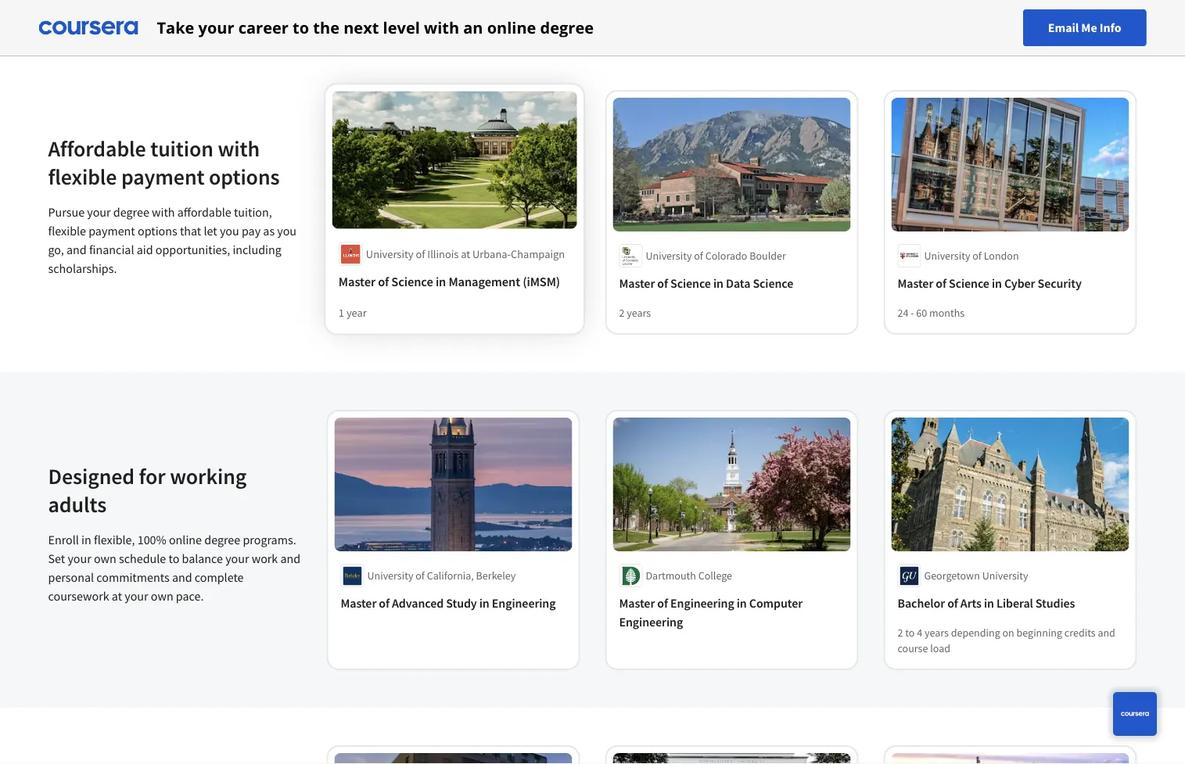 Task type: vqa. For each thing, say whether or not it's contained in the screenshot.
learning within WELCOME TO SOCIAL PSYCHOLOGY! WE'RE GLAD YOU'RE HERE. START LEARNING TODAY BY WATCHING YOUR FIRST VIDEO: QUICK COURSE OVERVIEW.
no



Task type: describe. For each thing, give the bounding box(es) containing it.
schedule
[[119, 551, 166, 567]]

pay
[[242, 223, 261, 239]]

tuition,
[[234, 205, 272, 220]]

pursue your degree with affordable tuition, flexible payment options that let you pay as you go, and financial aid opportunities, including scholarships.
[[48, 205, 297, 277]]

science for master of science in cyber security
[[949, 275, 990, 291]]

email me info button
[[1024, 9, 1147, 46]]

depending
[[951, 626, 1001, 640]]

computer
[[750, 596, 803, 611]]

0 vertical spatial with
[[424, 17, 459, 38]]

of for bachelor of arts in liberal studies
[[948, 596, 959, 611]]

2 years
[[619, 306, 651, 320]]

data
[[726, 275, 751, 291]]

at inside enroll in flexible, 100% online degree programs. set your own schedule to balance your work and personal commitments and complete coursework at your own pace.
[[112, 589, 122, 605]]

colorado
[[706, 249, 748, 263]]

months
[[930, 306, 965, 320]]

designed
[[48, 463, 135, 490]]

credits
[[1065, 626, 1096, 640]]

in for master of engineering in computer engineering
[[737, 596, 747, 611]]

next
[[344, 17, 379, 38]]

the
[[313, 17, 340, 38]]

university for master of science in cyber security
[[925, 249, 971, 263]]

master of advanced study in engineering
[[341, 596, 556, 611]]

liberal
[[997, 596, 1034, 611]]

in for master of science in management (imsm)
[[436, 274, 446, 290]]

california,
[[427, 569, 474, 583]]

100%
[[138, 533, 166, 548]]

info
[[1100, 20, 1122, 36]]

take
[[157, 17, 194, 38]]

affordable tuition with flexible payment options
[[48, 135, 280, 190]]

payment inside pursue your degree with affordable tuition, flexible payment options that let you pay as you go, and financial aid opportunities, including scholarships.
[[89, 223, 135, 239]]

flexible inside pursue your degree with affordable tuition, flexible payment options that let you pay as you go, and financial aid opportunities, including scholarships.
[[48, 223, 86, 239]]

flexible inside affordable tuition with flexible payment options
[[48, 163, 117, 190]]

master of science in data science link
[[619, 274, 845, 293]]

take your career to the next level with an online degree
[[157, 17, 594, 38]]

cyber
[[1005, 275, 1036, 291]]

georgetown university
[[925, 569, 1029, 583]]

designed for working adults
[[48, 463, 247, 518]]

master of science in cyber security
[[898, 275, 1082, 291]]

bachelor
[[898, 596, 945, 611]]

science for master of science in management (imsm)
[[392, 274, 433, 290]]

affordable
[[48, 135, 146, 162]]

bachelor of arts in liberal studies link
[[898, 594, 1124, 613]]

enroll
[[48, 533, 79, 548]]

of for master of engineering in computer engineering
[[658, 596, 668, 611]]

2 for master of science in data science
[[619, 306, 625, 320]]

degree inside enroll in flexible, 100% online degree programs. set your own schedule to balance your work and personal commitments and complete coursework at your own pace.
[[204, 533, 240, 548]]

in for master of science in data science
[[714, 275, 724, 291]]

master for master of science in data science
[[619, 275, 655, 291]]

1 you from the left
[[220, 223, 239, 239]]

master of science in management (imsm)
[[339, 274, 560, 290]]

in for bachelor of arts in liberal studies
[[985, 596, 995, 611]]

science down boulder
[[753, 275, 794, 291]]

dartmouth college
[[646, 569, 733, 583]]

in for master of science in cyber security
[[992, 275, 1003, 291]]

arts
[[961, 596, 982, 611]]

university for master of science in management (imsm)
[[366, 247, 414, 261]]

4
[[917, 626, 923, 640]]

let
[[204, 223, 217, 239]]

for
[[139, 463, 166, 490]]

master for master of engineering in computer engineering
[[619, 596, 655, 611]]

pursue
[[48, 205, 85, 220]]

studies
[[1036, 596, 1076, 611]]

pace.
[[176, 589, 204, 605]]

university of london
[[925, 249, 1020, 263]]

programs.
[[243, 533, 296, 548]]

1 horizontal spatial own
[[151, 589, 173, 605]]

balance
[[182, 551, 223, 567]]

your right take
[[198, 17, 234, 38]]

options inside pursue your degree with affordable tuition, flexible payment options that let you pay as you go, and financial aid opportunities, including scholarships.
[[138, 223, 177, 239]]

urbana-
[[473, 247, 511, 261]]

online inside enroll in flexible, 100% online degree programs. set your own schedule to balance your work and personal commitments and complete coursework at your own pace.
[[169, 533, 202, 548]]

0 vertical spatial at
[[461, 247, 471, 261]]

2 for bachelor of arts in liberal studies
[[898, 626, 904, 640]]

boulder
[[750, 249, 786, 263]]

enroll in flexible, 100% online degree programs. set your own schedule to balance your work and personal commitments and complete coursework at your own pace.
[[48, 533, 301, 605]]

0 vertical spatial own
[[94, 551, 116, 567]]

of for university of illinois at urbana-champaign
[[416, 247, 425, 261]]

university up bachelor of arts in liberal studies link
[[983, 569, 1029, 583]]

georgetown
[[925, 569, 981, 583]]

flexible,
[[94, 533, 135, 548]]

college
[[699, 569, 733, 583]]

science for master of science in data science
[[671, 275, 711, 291]]

0 vertical spatial degree
[[540, 17, 594, 38]]

master of engineering in computer engineering
[[619, 596, 803, 630]]

commitments
[[96, 570, 170, 586]]

degree inside pursue your degree with affordable tuition, flexible payment options that let you pay as you go, and financial aid opportunities, including scholarships.
[[113, 205, 149, 220]]

financial
[[89, 242, 134, 258]]

in inside enroll in flexible, 100% online degree programs. set your own schedule to balance your work and personal commitments and complete coursework at your own pace.
[[81, 533, 91, 548]]

master of science in cyber security link
[[898, 274, 1124, 293]]



Task type: locate. For each thing, give the bounding box(es) containing it.
university left illinois
[[366, 247, 414, 261]]

and
[[67, 242, 87, 258], [281, 551, 301, 567], [172, 570, 192, 586], [1098, 626, 1116, 640]]

years inside 2 to 4 years depending on beginning credits and course load
[[925, 626, 949, 640]]

payment down tuition
[[121, 163, 205, 190]]

master
[[339, 274, 376, 290], [619, 275, 655, 291], [898, 275, 934, 291], [341, 596, 377, 611], [619, 596, 655, 611]]

1 vertical spatial 2
[[898, 626, 904, 640]]

1 horizontal spatial years
[[925, 626, 949, 640]]

university for master of science in data science
[[646, 249, 692, 263]]

bachelor of arts in liberal studies
[[898, 596, 1076, 611]]

0 vertical spatial to
[[293, 17, 309, 38]]

own down flexible, on the bottom of page
[[94, 551, 116, 567]]

science down university of colorado boulder
[[671, 275, 711, 291]]

in left data
[[714, 275, 724, 291]]

to left the balance
[[169, 551, 179, 567]]

options up tuition,
[[209, 163, 280, 190]]

of for university of california, berkeley
[[416, 569, 425, 583]]

master of engineering in computer engineering link
[[619, 594, 845, 632]]

1 horizontal spatial to
[[293, 17, 309, 38]]

24 - 60 months
[[898, 306, 965, 320]]

master of science in data science
[[619, 275, 794, 291]]

master inside master of engineering in computer engineering
[[619, 596, 655, 611]]

payment
[[121, 163, 205, 190], [89, 223, 135, 239]]

flexible down pursue on the top
[[48, 223, 86, 239]]

your up personal
[[68, 551, 91, 567]]

2 inside 2 to 4 years depending on beginning credits and course load
[[898, 626, 904, 640]]

(imsm)
[[523, 274, 560, 290]]

dartmouth
[[646, 569, 697, 583]]

and inside pursue your degree with affordable tuition, flexible payment options that let you pay as you go, and financial aid opportunities, including scholarships.
[[67, 242, 87, 258]]

of inside 'link'
[[378, 274, 389, 290]]

1 vertical spatial online
[[169, 533, 202, 548]]

1 vertical spatial degree
[[113, 205, 149, 220]]

years down master of science in data science
[[627, 306, 651, 320]]

beginning
[[1017, 626, 1063, 640]]

1 vertical spatial at
[[112, 589, 122, 605]]

and up scholarships.
[[67, 242, 87, 258]]

at down 'commitments'
[[112, 589, 122, 605]]

coursera image
[[39, 15, 138, 40]]

to inside enroll in flexible, 100% online degree programs. set your own schedule to balance your work and personal commitments and complete coursework at your own pace.
[[169, 551, 179, 567]]

in right study
[[480, 596, 490, 611]]

email me info
[[1049, 20, 1122, 36]]

with right tuition
[[218, 135, 260, 162]]

load
[[931, 642, 951, 656]]

60
[[917, 306, 928, 320]]

and right credits
[[1098, 626, 1116, 640]]

master up 2 years
[[619, 275, 655, 291]]

university of illinois at urbana-champaign
[[366, 247, 565, 261]]

1 vertical spatial payment
[[89, 223, 135, 239]]

2 horizontal spatial with
[[424, 17, 459, 38]]

science down 'university of london'
[[949, 275, 990, 291]]

-
[[911, 306, 915, 320]]

of for master of science in cyber security
[[936, 275, 947, 291]]

master for master of science in management (imsm)
[[339, 274, 376, 290]]

1
[[339, 306, 344, 320]]

0 vertical spatial flexible
[[48, 163, 117, 190]]

0 vertical spatial 2
[[619, 306, 625, 320]]

complete
[[195, 570, 244, 586]]

of for master of science in management (imsm)
[[378, 274, 389, 290]]

personal
[[48, 570, 94, 586]]

2 you from the left
[[277, 223, 297, 239]]

work
[[252, 551, 278, 567]]

24
[[898, 306, 909, 320]]

university of california, berkeley
[[367, 569, 516, 583]]

university up master of science in data science
[[646, 249, 692, 263]]

affordable
[[177, 205, 231, 220]]

aid
[[137, 242, 153, 258]]

master for master of advanced study in engineering
[[341, 596, 377, 611]]

degree
[[540, 17, 594, 38], [113, 205, 149, 220], [204, 533, 240, 548]]

list
[[32, 0, 1153, 15]]

1 vertical spatial flexible
[[48, 223, 86, 239]]

own left the pace.
[[151, 589, 173, 605]]

0 vertical spatial online
[[487, 17, 536, 38]]

university up master of science in cyber security
[[925, 249, 971, 263]]

science
[[392, 274, 433, 290], [671, 275, 711, 291], [753, 275, 794, 291], [949, 275, 990, 291]]

tuition
[[150, 135, 214, 162]]

me
[[1082, 20, 1098, 36]]

with inside pursue your degree with affordable tuition, flexible payment options that let you pay as you go, and financial aid opportunities, including scholarships.
[[152, 205, 175, 220]]

own
[[94, 551, 116, 567], [151, 589, 173, 605]]

1 horizontal spatial at
[[461, 247, 471, 261]]

master for master of science in cyber security
[[898, 275, 934, 291]]

champaign
[[511, 247, 565, 261]]

your inside pursue your degree with affordable tuition, flexible payment options that let you pay as you go, and financial aid opportunities, including scholarships.
[[87, 205, 111, 220]]

2 vertical spatial to
[[906, 626, 915, 640]]

in inside 'link'
[[436, 274, 446, 290]]

study
[[446, 596, 477, 611]]

and inside 2 to 4 years depending on beginning credits and course load
[[1098, 626, 1116, 640]]

university of colorado boulder
[[646, 249, 786, 263]]

1 vertical spatial own
[[151, 589, 173, 605]]

master down the dartmouth
[[619, 596, 655, 611]]

with left an
[[424, 17, 459, 38]]

1 horizontal spatial 2
[[898, 626, 904, 640]]

university up "advanced"
[[367, 569, 414, 583]]

2 horizontal spatial degree
[[540, 17, 594, 38]]

0 horizontal spatial at
[[112, 589, 122, 605]]

to left the
[[293, 17, 309, 38]]

and up the pace.
[[172, 570, 192, 586]]

0 horizontal spatial you
[[220, 223, 239, 239]]

flexible
[[48, 163, 117, 190], [48, 223, 86, 239]]

engineering down the dartmouth
[[619, 614, 683, 630]]

1 horizontal spatial degree
[[204, 533, 240, 548]]

0 horizontal spatial to
[[169, 551, 179, 567]]

0 horizontal spatial online
[[169, 533, 202, 548]]

to inside 2 to 4 years depending on beginning credits and course load
[[906, 626, 915, 640]]

berkeley
[[476, 569, 516, 583]]

0 horizontal spatial options
[[138, 223, 177, 239]]

in left the computer
[[737, 596, 747, 611]]

of for university of colorado boulder
[[694, 249, 704, 263]]

in inside master of engineering in computer engineering
[[737, 596, 747, 611]]

1 vertical spatial years
[[925, 626, 949, 640]]

flexible down the affordable in the left of the page
[[48, 163, 117, 190]]

adults
[[48, 491, 107, 518]]

illinois
[[428, 247, 459, 261]]

university
[[366, 247, 414, 261], [646, 249, 692, 263], [925, 249, 971, 263], [367, 569, 414, 583], [983, 569, 1029, 583]]

set
[[48, 551, 65, 567]]

2 horizontal spatial to
[[906, 626, 915, 640]]

your down 'commitments'
[[125, 589, 148, 605]]

of for master of advanced study in engineering
[[379, 596, 390, 611]]

options up aid
[[138, 223, 177, 239]]

year
[[347, 306, 367, 320]]

2 flexible from the top
[[48, 223, 86, 239]]

coursework
[[48, 589, 109, 605]]

of
[[416, 247, 425, 261], [694, 249, 704, 263], [973, 249, 982, 263], [378, 274, 389, 290], [658, 275, 668, 291], [936, 275, 947, 291], [416, 569, 425, 583], [379, 596, 390, 611], [658, 596, 668, 611], [948, 596, 959, 611]]

you
[[220, 223, 239, 239], [277, 223, 297, 239]]

your up complete
[[226, 551, 249, 567]]

1 vertical spatial to
[[169, 551, 179, 567]]

1 horizontal spatial with
[[218, 135, 260, 162]]

2 vertical spatial degree
[[204, 533, 240, 548]]

1 horizontal spatial online
[[487, 17, 536, 38]]

2 to 4 years depending on beginning credits and course load
[[898, 626, 1116, 656]]

engineering down berkeley
[[492, 596, 556, 611]]

go,
[[48, 242, 64, 258]]

master inside 'link'
[[339, 274, 376, 290]]

0 vertical spatial options
[[209, 163, 280, 190]]

0 vertical spatial payment
[[121, 163, 205, 190]]

level
[[383, 17, 420, 38]]

master of advanced study in engineering link
[[341, 594, 566, 613]]

with inside affordable tuition with flexible payment options
[[218, 135, 260, 162]]

1 horizontal spatial options
[[209, 163, 280, 190]]

online right an
[[487, 17, 536, 38]]

engineering down college
[[671, 596, 735, 611]]

in
[[436, 274, 446, 290], [714, 275, 724, 291], [992, 275, 1003, 291], [81, 533, 91, 548], [480, 596, 490, 611], [737, 596, 747, 611], [985, 596, 995, 611]]

in down illinois
[[436, 274, 446, 290]]

working
[[170, 463, 247, 490]]

of for university of london
[[973, 249, 982, 263]]

years up load
[[925, 626, 949, 640]]

you right let
[[220, 223, 239, 239]]

to
[[293, 17, 309, 38], [169, 551, 179, 567], [906, 626, 915, 640]]

management
[[449, 274, 520, 290]]

of inside master of engineering in computer engineering
[[658, 596, 668, 611]]

in right arts
[[985, 596, 995, 611]]

1 year
[[339, 306, 367, 320]]

advanced
[[392, 596, 444, 611]]

payment inside affordable tuition with flexible payment options
[[121, 163, 205, 190]]

1 vertical spatial with
[[218, 135, 260, 162]]

0 horizontal spatial 2
[[619, 306, 625, 320]]

0 horizontal spatial degree
[[113, 205, 149, 220]]

university for master of advanced study in engineering
[[367, 569, 414, 583]]

master of science in management (imsm) link
[[339, 273, 571, 292]]

engineering for study
[[492, 596, 556, 611]]

0 horizontal spatial own
[[94, 551, 116, 567]]

0 horizontal spatial with
[[152, 205, 175, 220]]

science inside 'link'
[[392, 274, 433, 290]]

master up -
[[898, 275, 934, 291]]

that
[[180, 223, 201, 239]]

options
[[209, 163, 280, 190], [138, 223, 177, 239]]

security
[[1038, 275, 1082, 291]]

0 horizontal spatial years
[[627, 306, 651, 320]]

payment up the "financial"
[[89, 223, 135, 239]]

of for master of science in data science
[[658, 275, 668, 291]]

science down illinois
[[392, 274, 433, 290]]

engineering
[[492, 596, 556, 611], [671, 596, 735, 611], [619, 614, 683, 630]]

options inside affordable tuition with flexible payment options
[[209, 163, 280, 190]]

online up the balance
[[169, 533, 202, 548]]

in left cyber
[[992, 275, 1003, 291]]

master left "advanced"
[[341, 596, 377, 611]]

email
[[1049, 20, 1080, 36]]

scholarships.
[[48, 261, 117, 277]]

on
[[1003, 626, 1015, 640]]

online
[[487, 17, 536, 38], [169, 533, 202, 548]]

opportunities,
[[156, 242, 230, 258]]

0 vertical spatial years
[[627, 306, 651, 320]]

course
[[898, 642, 929, 656]]

and right work
[[281, 551, 301, 567]]

engineering for in
[[619, 614, 683, 630]]

1 flexible from the top
[[48, 163, 117, 190]]

master up "year"
[[339, 274, 376, 290]]

to left 4
[[906, 626, 915, 640]]

1 vertical spatial options
[[138, 223, 177, 239]]

your right pursue on the top
[[87, 205, 111, 220]]

1 horizontal spatial you
[[277, 223, 297, 239]]

2 vertical spatial with
[[152, 205, 175, 220]]

you right as
[[277, 223, 297, 239]]

an
[[464, 17, 483, 38]]

as
[[263, 223, 275, 239]]

london
[[984, 249, 1020, 263]]

at right illinois
[[461, 247, 471, 261]]

in right enroll
[[81, 533, 91, 548]]

including
[[233, 242, 282, 258]]

with left affordable on the top of the page
[[152, 205, 175, 220]]



